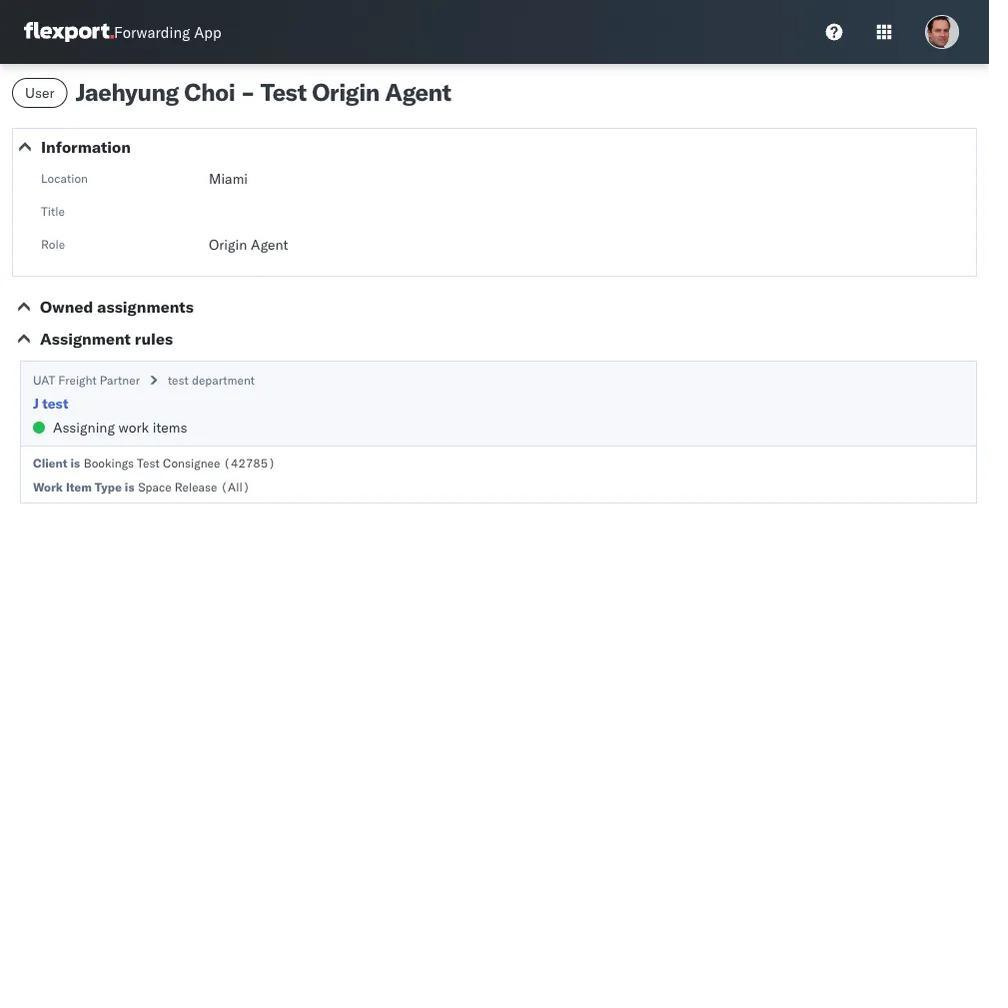 Task type: vqa. For each thing, say whether or not it's contained in the screenshot.
second UPLOAD CUSTOMS CLEARANCE DOCUMENTS link from the bottom Customs
no



Task type: locate. For each thing, give the bounding box(es) containing it.
origin down miami
[[209, 236, 247, 253]]

user
[[25, 84, 55, 101]]

test up space
[[137, 455, 160, 470]]

0 vertical spatial agent
[[385, 77, 451, 107]]

0 horizontal spatial test
[[42, 395, 68, 412]]

work
[[119, 419, 149, 436]]

miami
[[209, 170, 248, 187]]

1 horizontal spatial is
[[125, 479, 134, 494]]

origin right - on the left top of page
[[312, 77, 380, 107]]

items
[[153, 419, 187, 436]]

role
[[41, 236, 65, 251]]

1 horizontal spatial test
[[168, 373, 189, 388]]

1 vertical spatial test
[[42, 395, 68, 412]]

1 horizontal spatial origin
[[312, 77, 380, 107]]

is
[[70, 455, 80, 470], [125, 479, 134, 494]]

freight
[[58, 373, 97, 388]]

j test
[[33, 395, 68, 412]]

test right - on the left top of page
[[260, 77, 307, 107]]

0 horizontal spatial agent
[[251, 236, 288, 253]]

1 vertical spatial test
[[137, 455, 160, 470]]

(all)
[[221, 479, 250, 494]]

0 vertical spatial test
[[260, 77, 307, 107]]

test right j
[[42, 395, 68, 412]]

jaehyung
[[76, 77, 179, 107]]

origin agent
[[209, 236, 288, 253]]

origin
[[312, 77, 380, 107], [209, 236, 247, 253]]

test for origin
[[260, 77, 307, 107]]

work
[[33, 479, 63, 494]]

space release (all)
[[138, 479, 250, 494]]

test
[[168, 373, 189, 388], [42, 395, 68, 412]]

forwarding app
[[114, 22, 222, 41]]

0 vertical spatial test
[[168, 373, 189, 388]]

1 horizontal spatial test
[[260, 77, 307, 107]]

is right type
[[125, 479, 134, 494]]

1 horizontal spatial agent
[[385, 77, 451, 107]]

partner
[[100, 373, 140, 388]]

test left the department
[[168, 373, 189, 388]]

department
[[192, 373, 255, 388]]

0 horizontal spatial test
[[137, 455, 160, 470]]

is up item
[[70, 455, 80, 470]]

assigning
[[53, 419, 115, 436]]

test
[[260, 77, 307, 107], [137, 455, 160, 470]]

bookings
[[84, 455, 134, 470]]

(42785)
[[223, 455, 276, 470]]

assignments
[[97, 297, 194, 317]]

0 vertical spatial origin
[[312, 77, 380, 107]]

agent
[[385, 77, 451, 107], [251, 236, 288, 253]]

information
[[41, 137, 131, 157]]

0 horizontal spatial is
[[70, 455, 80, 470]]

app
[[194, 22, 222, 41]]

1 vertical spatial origin
[[209, 236, 247, 253]]



Task type: describe. For each thing, give the bounding box(es) containing it.
type
[[95, 479, 122, 494]]

j test link
[[33, 394, 68, 414]]

owned assignments
[[40, 297, 194, 317]]

rules
[[135, 329, 173, 349]]

space
[[138, 479, 172, 494]]

assignment
[[40, 329, 131, 349]]

client is bookings test consignee (42785)
[[33, 455, 276, 470]]

title
[[41, 203, 65, 218]]

forwarding app link
[[24, 22, 222, 42]]

work item type is
[[33, 479, 134, 494]]

forwarding
[[114, 22, 190, 41]]

test department
[[168, 373, 255, 388]]

assignment rules
[[40, 329, 173, 349]]

1 vertical spatial agent
[[251, 236, 288, 253]]

flexport. image
[[24, 22, 114, 42]]

client
[[33, 455, 67, 470]]

test for consignee
[[137, 455, 160, 470]]

location
[[41, 170, 88, 185]]

jaehyung choi - test origin agent
[[76, 77, 451, 107]]

item
[[66, 479, 92, 494]]

consignee
[[163, 455, 220, 470]]

release
[[175, 479, 217, 494]]

assigning work items
[[53, 419, 187, 436]]

-
[[241, 77, 255, 107]]

uat freight partner
[[33, 373, 140, 388]]

0 vertical spatial is
[[70, 455, 80, 470]]

j
[[33, 395, 39, 412]]

owned
[[40, 297, 93, 317]]

uat
[[33, 373, 55, 388]]

1 vertical spatial is
[[125, 479, 134, 494]]

0 horizontal spatial origin
[[209, 236, 247, 253]]

choi
[[184, 77, 235, 107]]



